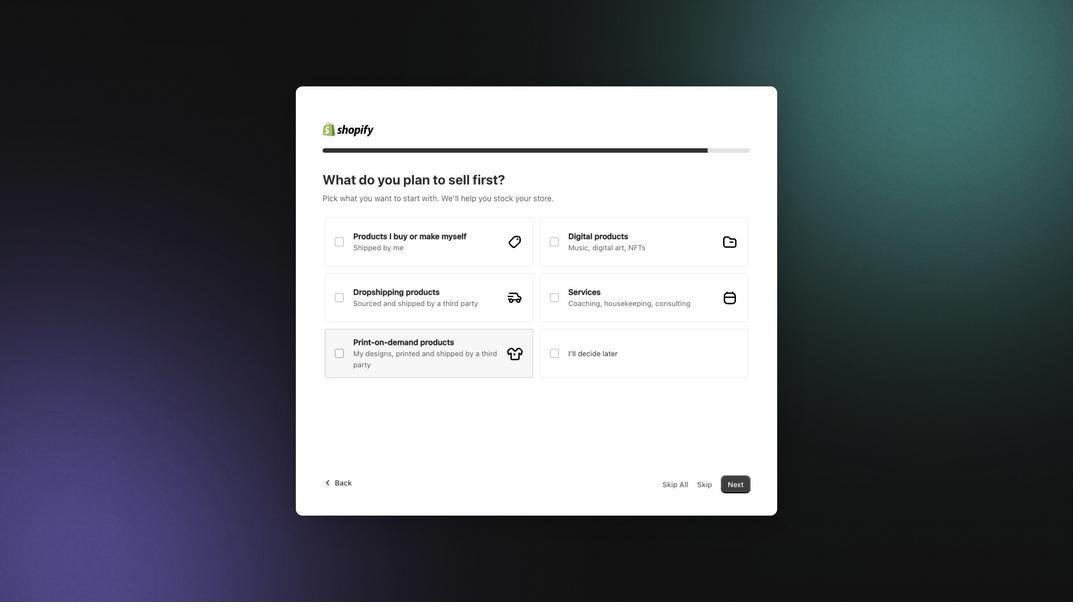 Task type: describe. For each thing, give the bounding box(es) containing it.
pick
[[323, 193, 338, 203]]

myself
[[442, 231, 467, 241]]

demand
[[388, 337, 419, 347]]

help
[[461, 193, 477, 203]]

digital products music, digital art, nfts
[[569, 231, 646, 252]]

you for plan
[[378, 172, 401, 187]]

third inside dropshipping products sourced and shipped by a third party
[[443, 299, 459, 308]]

me
[[393, 243, 404, 252]]

by inside the products i buy or make myself shipped by me
[[383, 243, 391, 252]]

buy
[[394, 231, 408, 241]]

dropshipping products sourced and shipped by a third party
[[353, 287, 478, 308]]

2 horizontal spatial you
[[479, 193, 492, 203]]

a inside 'print-on-demand products my designs, printed and shipped by a third party'
[[476, 349, 480, 358]]

digital
[[569, 231, 593, 241]]

by inside dropshipping products sourced and shipped by a third party
[[427, 299, 435, 308]]

and inside dropshipping products sourced and shipped by a third party
[[384, 299, 396, 308]]

print-on-demand products my designs, printed and shipped by a third party
[[353, 337, 497, 369]]

you for want
[[360, 193, 373, 203]]

pick what you want to start with. we'll help you stock your store.
[[323, 193, 554, 203]]

consulting
[[656, 299, 691, 308]]

products inside 'print-on-demand products my designs, printed and shipped by a third party'
[[421, 337, 454, 347]]

what
[[340, 193, 358, 203]]

shipped inside 'print-on-demand products my designs, printed and shipped by a third party'
[[437, 349, 464, 358]]

art,
[[615, 243, 627, 252]]

music,
[[569, 243, 591, 252]]

back
[[335, 478, 352, 487]]

products for dropshipping products
[[406, 287, 440, 297]]

we'll
[[442, 193, 459, 203]]

plan
[[403, 172, 430, 187]]

digital
[[593, 243, 613, 252]]

on-
[[375, 337, 388, 347]]

later
[[603, 349, 618, 358]]

third inside 'print-on-demand products my designs, printed and shipped by a third party'
[[482, 349, 497, 358]]

skip button
[[691, 476, 719, 493]]

party inside 'print-on-demand products my designs, printed and shipped by a third party'
[[353, 360, 371, 369]]

what
[[323, 172, 356, 187]]

and inside 'print-on-demand products my designs, printed and shipped by a third party'
[[422, 349, 435, 358]]

to for want
[[394, 193, 401, 203]]

sell
[[449, 172, 470, 187]]

shipped inside dropshipping products sourced and shipped by a third party
[[398, 299, 425, 308]]

with.
[[422, 193, 440, 203]]

store.
[[534, 193, 554, 203]]

shipped
[[353, 243, 381, 252]]

coaching,
[[569, 299, 603, 308]]

skip all
[[663, 480, 689, 489]]



Task type: vqa. For each thing, say whether or not it's contained in the screenshot.
BY
yes



Task type: locate. For each thing, give the bounding box(es) containing it.
1 vertical spatial to
[[394, 193, 401, 203]]

to left start
[[394, 193, 401, 203]]

1 horizontal spatial third
[[482, 349, 497, 358]]

products up digital on the right top
[[595, 231, 629, 241]]

products inside digital products music, digital art, nfts
[[595, 231, 629, 241]]

want
[[375, 193, 392, 203]]

products
[[595, 231, 629, 241], [406, 287, 440, 297], [421, 337, 454, 347]]

1 vertical spatial third
[[482, 349, 497, 358]]

skip inside skip all button
[[663, 480, 678, 489]]

0 vertical spatial third
[[443, 299, 459, 308]]

1 vertical spatial products
[[406, 287, 440, 297]]

1 horizontal spatial by
[[427, 299, 435, 308]]

0 vertical spatial to
[[433, 172, 446, 187]]

0 horizontal spatial skip
[[663, 480, 678, 489]]

0 vertical spatial shipped
[[398, 299, 425, 308]]

and
[[384, 299, 396, 308], [422, 349, 435, 358]]

1 vertical spatial and
[[422, 349, 435, 358]]

housekeeping,
[[605, 299, 654, 308]]

0 horizontal spatial you
[[360, 193, 373, 203]]

1 vertical spatial by
[[427, 299, 435, 308]]

0 vertical spatial products
[[595, 231, 629, 241]]

0 horizontal spatial to
[[394, 193, 401, 203]]

shipped
[[398, 299, 425, 308], [437, 349, 464, 358]]

you up want
[[378, 172, 401, 187]]

you left want
[[360, 193, 373, 203]]

skip for skip all
[[663, 480, 678, 489]]

0 horizontal spatial a
[[437, 299, 441, 308]]

and down dropshipping
[[384, 299, 396, 308]]

first?
[[473, 172, 506, 187]]

0 horizontal spatial and
[[384, 299, 396, 308]]

2 horizontal spatial by
[[466, 349, 474, 358]]

1 horizontal spatial shipped
[[437, 349, 464, 358]]

start
[[403, 193, 420, 203]]

1 horizontal spatial party
[[461, 299, 478, 308]]

sourced
[[353, 299, 382, 308]]

a inside dropshipping products sourced and shipped by a third party
[[437, 299, 441, 308]]

products
[[353, 231, 388, 241]]

2 skip from the left
[[698, 480, 713, 489]]

2 vertical spatial products
[[421, 337, 454, 347]]

i'll decide later
[[569, 349, 618, 358]]

nfts
[[629, 243, 646, 252]]

1 skip from the left
[[663, 480, 678, 489]]

services coaching, housekeeping, consulting
[[569, 287, 691, 308]]

skip all button
[[656, 476, 695, 493]]

by
[[383, 243, 391, 252], [427, 299, 435, 308], [466, 349, 474, 358]]

party inside dropshipping products sourced and shipped by a third party
[[461, 299, 478, 308]]

to for plan
[[433, 172, 446, 187]]

1 horizontal spatial you
[[378, 172, 401, 187]]

skip
[[663, 480, 678, 489], [698, 480, 713, 489]]

1 vertical spatial a
[[476, 349, 480, 358]]

1 vertical spatial shipped
[[437, 349, 464, 358]]

or
[[410, 231, 418, 241]]

decide
[[578, 349, 601, 358]]

print-
[[353, 337, 375, 347]]

0 vertical spatial and
[[384, 299, 396, 308]]

your
[[516, 193, 532, 203]]

0 horizontal spatial third
[[443, 299, 459, 308]]

0 vertical spatial a
[[437, 299, 441, 308]]

0 horizontal spatial shipped
[[398, 299, 425, 308]]

skip inside skip "button"
[[698, 480, 713, 489]]

products inside dropshipping products sourced and shipped by a third party
[[406, 287, 440, 297]]

1 horizontal spatial a
[[476, 349, 480, 358]]

i'll
[[569, 349, 576, 358]]

back button
[[316, 474, 359, 492]]

1 horizontal spatial to
[[433, 172, 446, 187]]

0 vertical spatial party
[[461, 299, 478, 308]]

do
[[359, 172, 375, 187]]

next button
[[722, 476, 751, 493]]

stock
[[494, 193, 514, 203]]

by inside 'print-on-demand products my designs, printed and shipped by a third party'
[[466, 349, 474, 358]]

make
[[420, 231, 440, 241]]

dropshipping
[[353, 287, 404, 297]]

shipped right printed
[[437, 349, 464, 358]]

products for digital products
[[595, 231, 629, 241]]

skip right all
[[698, 480, 713, 489]]

2 vertical spatial by
[[466, 349, 474, 358]]

0 horizontal spatial by
[[383, 243, 391, 252]]

all
[[680, 480, 689, 489]]

and right printed
[[422, 349, 435, 358]]

next
[[728, 480, 744, 489]]

1 horizontal spatial and
[[422, 349, 435, 358]]

designs,
[[366, 349, 394, 358]]

a
[[437, 299, 441, 308], [476, 349, 480, 358]]

0 horizontal spatial party
[[353, 360, 371, 369]]

services
[[569, 287, 601, 297]]

party
[[461, 299, 478, 308], [353, 360, 371, 369]]

printed
[[396, 349, 420, 358]]

products right dropshipping
[[406, 287, 440, 297]]

0 vertical spatial by
[[383, 243, 391, 252]]

what do you plan to sell first?
[[323, 172, 506, 187]]

skip left all
[[663, 480, 678, 489]]

1 vertical spatial party
[[353, 360, 371, 369]]

i
[[390, 231, 392, 241]]

my
[[353, 349, 364, 358]]

shipped down dropshipping
[[398, 299, 425, 308]]

products i buy or make myself shipped by me
[[353, 231, 467, 252]]

products right the demand
[[421, 337, 454, 347]]

to up pick what you want to start with. we'll help you stock your store.
[[433, 172, 446, 187]]

third
[[443, 299, 459, 308], [482, 349, 497, 358]]

skip for skip
[[698, 480, 713, 489]]

1 horizontal spatial skip
[[698, 480, 713, 489]]

to
[[433, 172, 446, 187], [394, 193, 401, 203]]

you right help
[[479, 193, 492, 203]]

you
[[378, 172, 401, 187], [360, 193, 373, 203], [479, 193, 492, 203]]



